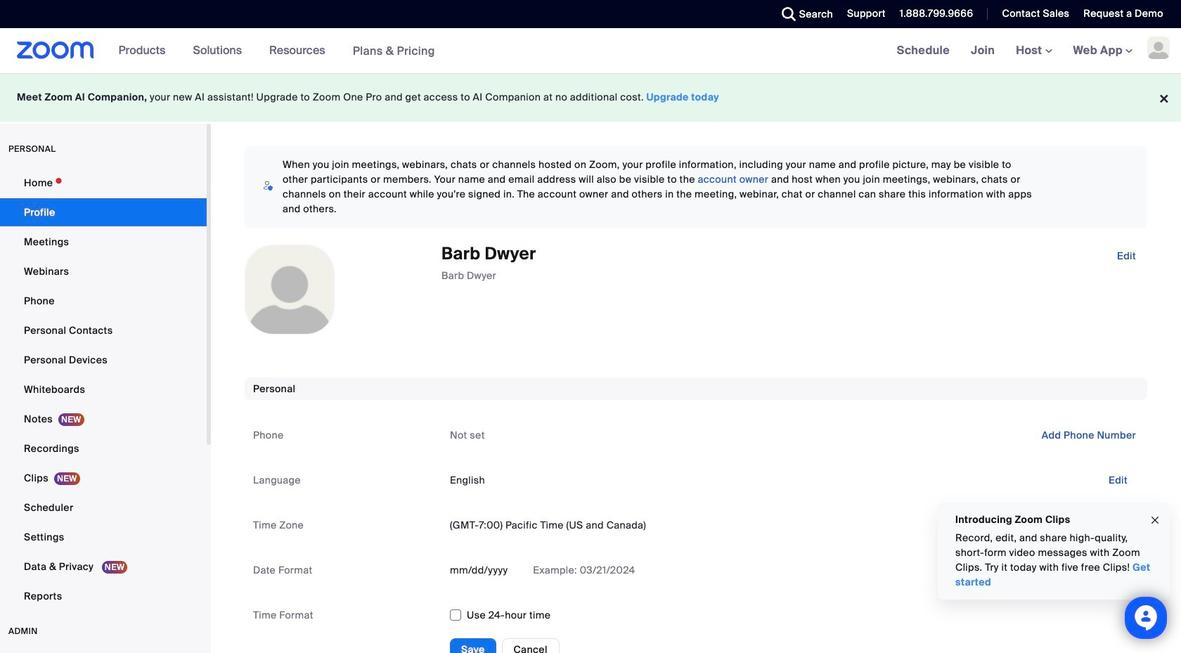 Task type: vqa. For each thing, say whether or not it's contained in the screenshot.
meetings 'navigation'
yes



Task type: describe. For each thing, give the bounding box(es) containing it.
edit user photo image
[[279, 284, 301, 296]]

product information navigation
[[108, 28, 446, 74]]

close image
[[1150, 513, 1162, 529]]

user photo image
[[246, 246, 334, 334]]

zoom logo image
[[17, 42, 94, 59]]

profile picture image
[[1148, 37, 1171, 59]]



Task type: locate. For each thing, give the bounding box(es) containing it.
personal menu menu
[[0, 169, 207, 612]]

footer
[[0, 73, 1182, 122]]

banner
[[0, 28, 1182, 74]]

meetings navigation
[[887, 28, 1182, 74]]



